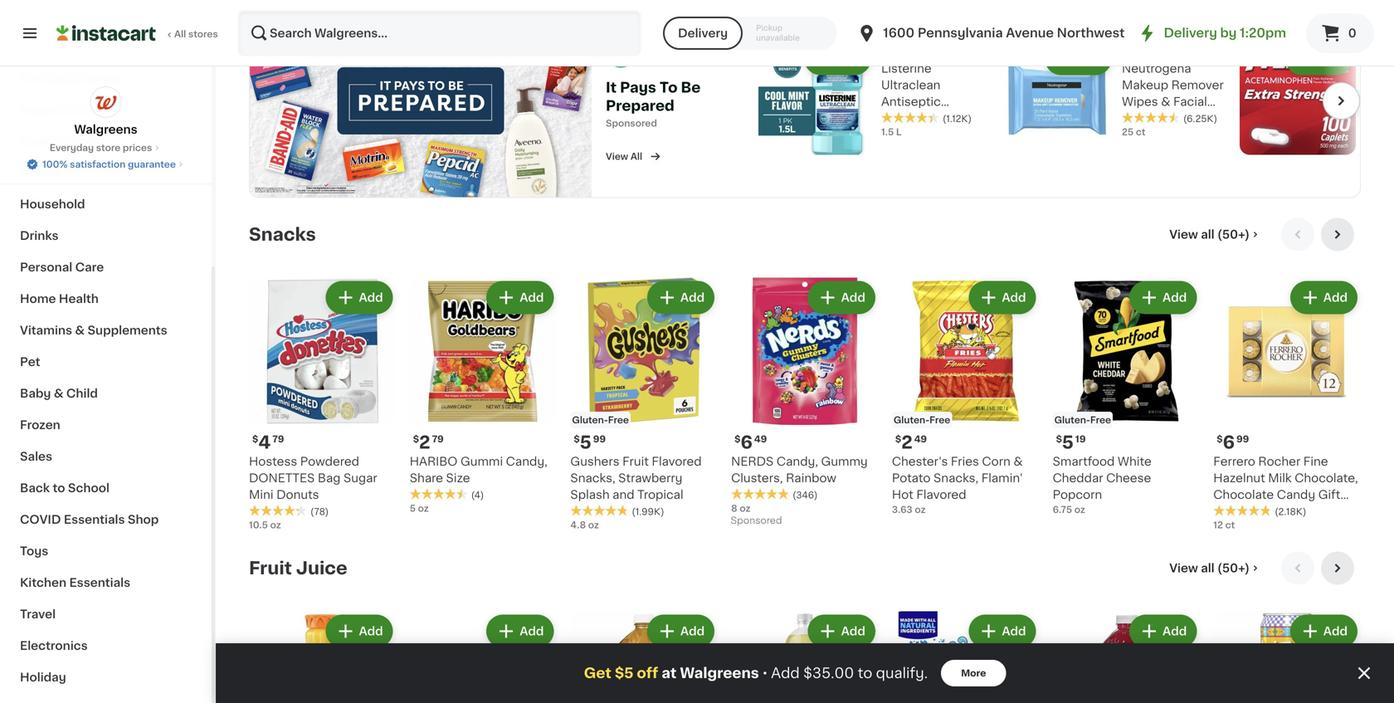 Task type: vqa. For each thing, say whether or not it's contained in the screenshot.


Task type: describe. For each thing, give the bounding box(es) containing it.
to
[[660, 80, 678, 95]]

delivery by 1:20pm link
[[1138, 23, 1287, 43]]

item carousel region containing snacks
[[249, 218, 1361, 538]]

12
[[1214, 520, 1224, 530]]

(1.99k)
[[632, 507, 665, 516]]

cheese
[[1107, 472, 1152, 484]]

cool
[[955, 129, 983, 141]]

it
[[606, 80, 617, 95]]

nerds candy, gummy clusters, rainbow
[[731, 456, 868, 484]]

school
[[68, 482, 110, 494]]

6 for ferrero
[[1223, 434, 1235, 451]]

everyday store prices
[[50, 143, 152, 152]]

gingivitis
[[882, 112, 936, 124]]

1.5
[[882, 127, 894, 136]]

candy inside ferrero rocher fine hazelnut milk chocolate, chocolate candy gift box
[[1277, 489, 1316, 501]]

it pays to be prepared spo nsored
[[606, 80, 701, 128]]

& down the health
[[75, 325, 85, 336]]

view all (50+) button for snacks
[[1163, 218, 1268, 251]]

view all (50+) button for fruit juice
[[1163, 552, 1268, 585]]

listerine
[[882, 63, 932, 74]]

haribo
[[410, 456, 458, 467]]

frozen
[[20, 419, 60, 431]]

79 for 4
[[272, 435, 284, 444]]

gushers fruit flavored snacks, strawberry splash and tropical
[[571, 456, 702, 501]]

oz for 2
[[418, 504, 429, 513]]

99 for 6
[[1237, 435, 1250, 444]]

1600
[[884, 27, 915, 39]]

$ 2 49
[[896, 434, 927, 451]]

0 button
[[1307, 13, 1375, 53]]

food & pantry
[[20, 135, 105, 147]]

1 vertical spatial all
[[631, 152, 643, 161]]

bag
[[318, 472, 341, 484]]

candy, inside haribo gummi candy, share size
[[506, 456, 548, 467]]

snacks & candy link
[[10, 94, 202, 125]]

baby & child
[[20, 388, 98, 399]]

$ 4 79
[[252, 434, 284, 451]]

personal care
[[20, 261, 104, 273]]

pet
[[20, 356, 40, 368]]

antiseptic
[[882, 96, 941, 107]]

gift
[[1319, 489, 1341, 501]]

nsored
[[624, 119, 657, 128]]

smartfood white cheddar cheese popcorn 6.75 oz
[[1053, 456, 1152, 514]]

share
[[410, 472, 443, 484]]

toys
[[20, 545, 48, 557]]

& right baby
[[54, 388, 64, 399]]

gushers
[[571, 456, 620, 467]]

sponsored badge image
[[731, 516, 782, 526]]

get $5 off at walgreens • add $35.00 to qualify.
[[584, 666, 928, 680]]

back to school link
[[10, 472, 202, 504]]

view all (50+) for snacks
[[1170, 228, 1250, 240]]

rainbow
[[786, 472, 837, 484]]

prepared
[[606, 99, 675, 113]]

instacart logo image
[[56, 23, 156, 43]]

& down first aid & safety
[[66, 104, 76, 115]]

flavored inside chester's fries corn & potato snacks, flamin' hot flavored 3.63 oz
[[917, 489, 967, 501]]

19
[[1076, 435, 1086, 444]]

chester's fries corn & potato snacks, flamin' hot flavored 3.63 oz
[[892, 456, 1023, 514]]

free for gushers fruit flavored snacks, strawberry splash and tropical
[[608, 415, 629, 425]]

item carousel region containing fruit juice
[[249, 552, 1361, 703]]

$ for nerds candy, gummy clusters, rainbow
[[735, 435, 741, 444]]

drinks link
[[10, 220, 202, 252]]

$ for haribo gummi candy, share size
[[413, 435, 419, 444]]

back to school
[[20, 482, 110, 494]]

49 for 6
[[755, 435, 767, 444]]

8 for 8 79
[[1132, 41, 1144, 58]]

l
[[896, 127, 902, 136]]

gluten-free for chester's fries corn & potato snacks, flamin' hot flavored
[[894, 415, 951, 425]]

pennsylvania
[[918, 27, 1003, 39]]

fine
[[1304, 456, 1329, 467]]

ultraclean
[[882, 79, 941, 91]]

everyday
[[50, 143, 94, 152]]

oz for 5
[[588, 520, 599, 530]]

kenvue it pays to be prepared check the ingredients in your medicine use only 1 product that contains acetominophen at a time band-aid is a registered trademark. mcneil consumer pharmaceuticals co. 2023 use products only as directed. jjci 2023 image
[[250, 5, 592, 197]]

$5
[[615, 666, 634, 680]]

0
[[1349, 27, 1357, 39]]

store
[[96, 143, 121, 152]]

travel
[[20, 608, 56, 620]]

25 ct
[[1122, 127, 1146, 136]]

8 for 8 oz
[[731, 504, 738, 513]]

4.8 oz
[[571, 520, 599, 530]]

add button inside product group
[[327, 282, 392, 312]]

fries
[[951, 456, 979, 467]]

hostess powdered donettes bag sugar mini donuts
[[249, 456, 377, 501]]

more
[[961, 669, 987, 678]]

walgreens logo image
[[90, 86, 122, 118]]

size
[[446, 472, 470, 484]]

shop
[[128, 514, 159, 525]]

neutrogena
[[1122, 63, 1192, 74]]

0 horizontal spatial to
[[53, 482, 65, 494]]

kitchen essentials link
[[10, 567, 202, 599]]

hazelnut
[[1214, 472, 1266, 484]]

electronics
[[20, 640, 88, 652]]

5 for gushers fruit flavored snacks, strawberry splash and tropical
[[580, 434, 592, 451]]

everyday store prices link
[[50, 141, 162, 154]]

add inside treatment tracker modal dialog
[[771, 666, 800, 680]]

sales
[[20, 451, 52, 462]]

$ 5 19
[[1056, 434, 1086, 451]]

safety
[[85, 72, 124, 84]]

mint
[[882, 146, 908, 157]]

towelettes
[[1122, 129, 1186, 141]]

makeup
[[1122, 79, 1169, 91]]

6.75
[[1053, 505, 1073, 514]]

pantry
[[66, 135, 105, 147]]

view for snacks
[[1170, 228, 1199, 240]]

toys link
[[10, 535, 202, 567]]

essentials for covid
[[64, 514, 125, 525]]

100%
[[42, 160, 68, 169]]

food
[[20, 135, 50, 147]]

be
[[681, 80, 701, 95]]

first aid & safety
[[20, 72, 124, 84]]

100% satisfaction guarantee
[[42, 160, 176, 169]]

strawberry
[[619, 472, 683, 484]]

facial
[[1174, 96, 1208, 107]]

household link
[[10, 188, 202, 220]]



Task type: locate. For each thing, give the bounding box(es) containing it.
ferrero
[[1214, 456, 1256, 467]]

gluten-free for smartfood white cheddar cheese popcorn
[[1055, 415, 1112, 425]]

1 horizontal spatial 49
[[915, 435, 927, 444]]

product group containing 4
[[249, 277, 397, 532]]

0 vertical spatial snacks
[[20, 104, 63, 115]]

free for smartfood white cheddar cheese popcorn
[[1091, 415, 1112, 425]]

walgreens left the '•'
[[680, 666, 759, 680]]

1 vertical spatial item carousel region
[[249, 552, 1361, 703]]

$ inside $ 2 79
[[413, 435, 419, 444]]

49
[[755, 435, 767, 444], [915, 435, 927, 444]]

spo
[[606, 119, 624, 128]]

7 $ from the left
[[1217, 435, 1223, 444]]

1 horizontal spatial gluten-free
[[894, 415, 951, 425]]

all stores link
[[56, 10, 219, 56]]

$ for ferrero rocher fine hazelnut milk chocolate, chocolate candy gift box
[[1217, 435, 1223, 444]]

(6.25k)
[[1184, 114, 1218, 123]]

essentials for kitchen
[[69, 577, 130, 589]]

essentials
[[64, 514, 125, 525], [69, 577, 130, 589]]

6 up nerds
[[741, 434, 753, 451]]

49 up chester's
[[915, 435, 927, 444]]

3 free from the left
[[930, 415, 951, 425]]

0 vertical spatial fruit
[[623, 456, 649, 467]]

ct for 79
[[1136, 127, 1146, 136]]

add link
[[1240, 38, 1395, 155]]

snacks inside item carousel 'region'
[[249, 226, 316, 243]]

2 view all (50+) button from the top
[[1163, 552, 1268, 585]]

2 gluten-free from the left
[[572, 415, 629, 425]]

8 up sponsored badge image
[[731, 504, 738, 513]]

1 vertical spatial snacks
[[249, 226, 316, 243]]

& inside neutrogena makeup remover wipes & facial cleansing towelettes
[[1162, 96, 1171, 107]]

0 horizontal spatial ct
[[1136, 127, 1146, 136]]

all for fruit juice
[[1201, 562, 1215, 574]]

(78)
[[310, 507, 329, 516]]

vitamins & supplements link
[[10, 315, 202, 346]]

$ up nerds
[[735, 435, 741, 444]]

oz down share
[[418, 504, 429, 513]]

1 item carousel region from the top
[[249, 218, 1361, 538]]

1 horizontal spatial snacks,
[[934, 472, 979, 484]]

5 $ from the left
[[574, 435, 580, 444]]

& right aid
[[72, 72, 82, 84]]

1.5 l
[[882, 127, 902, 136]]

0 vertical spatial view all (50+)
[[1170, 228, 1250, 240]]

supplements
[[88, 325, 167, 336]]

1 vertical spatial view all (50+)
[[1170, 562, 1250, 574]]

99 up ferrero
[[1237, 435, 1250, 444]]

first
[[20, 72, 47, 84]]

0 horizontal spatial 8
[[731, 504, 738, 513]]

1 vertical spatial to
[[858, 666, 873, 680]]

3 gluten- from the left
[[894, 415, 930, 425]]

home health link
[[10, 283, 202, 315]]

4.8
[[571, 520, 586, 530]]

1 vertical spatial flavored
[[917, 489, 967, 501]]

2 horizontal spatial 5
[[1063, 434, 1074, 451]]

snacks,
[[571, 472, 616, 484], [934, 472, 979, 484]]

1 vertical spatial all
[[1201, 562, 1215, 574]]

1 horizontal spatial free
[[930, 415, 951, 425]]

3 gluten-free from the left
[[894, 415, 951, 425]]

$ up gushers
[[574, 435, 580, 444]]

Search field
[[239, 12, 640, 55]]

delivery up be
[[678, 27, 728, 39]]

0 horizontal spatial snacks,
[[571, 472, 616, 484]]

northwest
[[1057, 27, 1125, 39]]

2 gluten- from the left
[[572, 415, 608, 425]]

(50+) for fruit juice
[[1218, 562, 1250, 574]]

79
[[1145, 41, 1157, 51], [272, 435, 284, 444], [432, 435, 444, 444]]

0 vertical spatial item carousel region
[[249, 218, 1361, 538]]

1 horizontal spatial 79
[[432, 435, 444, 444]]

off
[[637, 666, 659, 680]]

delivery for delivery
[[678, 27, 728, 39]]

8 up neutrogena
[[1132, 41, 1144, 58]]

gummi
[[461, 456, 503, 467]]

fruit up strawberry
[[623, 456, 649, 467]]

1 horizontal spatial snacks
[[249, 226, 316, 243]]

and
[[613, 489, 635, 501]]

to inside treatment tracker modal dialog
[[858, 666, 873, 680]]

6 $ from the left
[[896, 435, 902, 444]]

mini
[[249, 489, 274, 501]]

treatment tracker modal dialog
[[216, 643, 1395, 703]]

candy, inside nerds candy, gummy clusters, rainbow
[[777, 456, 819, 467]]

0 vertical spatial essentials
[[64, 514, 125, 525]]

snacks for snacks
[[249, 226, 316, 243]]

1 99 from the left
[[593, 435, 606, 444]]

0 horizontal spatial all
[[174, 29, 186, 39]]

walgreens up everyday store prices link
[[74, 124, 138, 135]]

0 vertical spatial 8
[[1132, 41, 1144, 58]]

0 horizontal spatial snacks
[[20, 104, 63, 115]]

flavored up strawberry
[[652, 456, 702, 467]]

$ inside the $ 5 19
[[1056, 435, 1063, 444]]

1 vertical spatial fruit
[[249, 559, 292, 577]]

2 49 from the left
[[915, 435, 927, 444]]

None search field
[[237, 10, 642, 56]]

travel link
[[10, 599, 202, 630]]

health
[[59, 293, 99, 305]]

to right $35.00
[[858, 666, 873, 680]]

view all (50+) for fruit juice
[[1170, 562, 1250, 574]]

mouthwash,
[[882, 129, 953, 141]]

1 horizontal spatial fruit
[[623, 456, 649, 467]]

snacks for snacks & candy
[[20, 104, 63, 115]]

add button inside add "link"
[[1287, 43, 1351, 73]]

2 horizontal spatial gluten-free
[[1055, 415, 1112, 425]]

0 horizontal spatial free
[[608, 415, 629, 425]]

2 99 from the left
[[1237, 435, 1250, 444]]

$ inside $ 6 49
[[735, 435, 741, 444]]

more button
[[942, 660, 1006, 687]]

2 horizontal spatial gluten-
[[1055, 415, 1091, 425]]

49 inside $ 2 49
[[915, 435, 927, 444]]

free for chester's fries corn & potato snacks, flamin' hot flavored
[[930, 415, 951, 425]]

personal care link
[[10, 252, 202, 283]]

all
[[174, 29, 186, 39], [631, 152, 643, 161]]

essentials down school
[[64, 514, 125, 525]]

baby & child link
[[10, 378, 202, 409]]

$12.49 element
[[882, 38, 993, 60]]

baby
[[20, 388, 51, 399]]

candy up (2.18k)
[[1277, 489, 1316, 501]]

gluten- up $ 5 99
[[572, 415, 608, 425]]

0 horizontal spatial 6
[[741, 434, 753, 451]]

0 horizontal spatial 49
[[755, 435, 767, 444]]

oz right 3.63
[[915, 505, 926, 514]]

1 horizontal spatial 99
[[1237, 435, 1250, 444]]

snacks, down gushers
[[571, 472, 616, 484]]

household
[[20, 198, 85, 210]]

0 vertical spatial to
[[53, 482, 65, 494]]

$ up haribo
[[413, 435, 419, 444]]

$ 2 79
[[413, 434, 444, 451]]

1 6 from the left
[[741, 434, 753, 451]]

free up chester's
[[930, 415, 951, 425]]

5 for smartfood white cheddar cheese popcorn
[[1063, 434, 1074, 451]]

49 for 2
[[915, 435, 927, 444]]

0 vertical spatial view
[[606, 152, 629, 161]]

prices
[[123, 143, 152, 152]]

0 horizontal spatial 79
[[272, 435, 284, 444]]

0 vertical spatial all
[[174, 29, 186, 39]]

0 vertical spatial view all (50+) button
[[1163, 218, 1268, 251]]

1 horizontal spatial candy,
[[777, 456, 819, 467]]

product group
[[249, 277, 397, 532], [410, 277, 557, 515], [571, 277, 718, 532], [731, 277, 879, 530], [892, 277, 1040, 516], [1053, 277, 1201, 516], [1214, 277, 1361, 532], [249, 611, 397, 703], [410, 611, 557, 703], [571, 611, 718, 703], [731, 611, 879, 703], [892, 611, 1040, 703], [1053, 611, 1201, 703], [1214, 611, 1361, 703]]

walgreens
[[74, 124, 138, 135], [680, 666, 759, 680]]

oz up sponsored badge image
[[740, 504, 751, 513]]

oz for 6
[[740, 504, 751, 513]]

1 horizontal spatial gluten-
[[894, 415, 930, 425]]

0 horizontal spatial candy
[[79, 104, 118, 115]]

0 vertical spatial all
[[1201, 228, 1215, 240]]

1 horizontal spatial 2
[[902, 434, 913, 451]]

flavored down potato
[[917, 489, 967, 501]]

10.5
[[249, 520, 268, 530]]

79 for 2
[[432, 435, 444, 444]]

1 gluten-free from the left
[[1055, 415, 1112, 425]]

wipes
[[1122, 96, 1159, 107]]

2 6 from the left
[[1223, 434, 1235, 451]]

1 vertical spatial (50+)
[[1218, 562, 1250, 574]]

1 horizontal spatial all
[[631, 152, 643, 161]]

79 right 4
[[272, 435, 284, 444]]

oz for 4
[[270, 520, 281, 530]]

delivery for delivery by 1:20pm
[[1164, 27, 1218, 39]]

candy,
[[506, 456, 548, 467], [777, 456, 819, 467]]

oz right the 4.8
[[588, 520, 599, 530]]

service type group
[[663, 17, 837, 50]]

1 horizontal spatial candy
[[1277, 489, 1316, 501]]

(50+) for snacks
[[1218, 228, 1250, 240]]

2 (50+) from the top
[[1218, 562, 1250, 574]]

2 2 from the left
[[902, 434, 913, 451]]

corn
[[982, 456, 1011, 467]]

ct for 6
[[1226, 520, 1235, 530]]

by
[[1221, 27, 1237, 39]]

2 snacks, from the left
[[934, 472, 979, 484]]

fruit
[[623, 456, 649, 467], [249, 559, 292, 577]]

1 vertical spatial candy
[[1277, 489, 1316, 501]]

2 vertical spatial view
[[1170, 562, 1199, 574]]

gluten-free up $ 5 99
[[572, 415, 629, 425]]

$ up ferrero
[[1217, 435, 1223, 444]]

gluten-free up 19
[[1055, 415, 1112, 425]]

1 $ from the left
[[252, 435, 258, 444]]

& right the "food"
[[53, 135, 63, 147]]

$ inside $ 6 99
[[1217, 435, 1223, 444]]

juice
[[296, 559, 348, 577]]

snacks, down fries
[[934, 472, 979, 484]]

0 vertical spatial candy
[[79, 104, 118, 115]]

all down nsored
[[631, 152, 643, 161]]

1 free from the left
[[1091, 415, 1112, 425]]

listerine ultraclean antiseptic gingivitis mouthwash, cool mint
[[882, 63, 983, 157]]

$ for gushers fruit flavored snacks, strawberry splash and tropical
[[574, 435, 580, 444]]

79 inside $ 2 79
[[432, 435, 444, 444]]

2 $ from the left
[[413, 435, 419, 444]]

snacks inside snacks & candy link
[[20, 104, 63, 115]]

5 left 19
[[1063, 434, 1074, 451]]

free up gushers
[[608, 415, 629, 425]]

(50+)
[[1218, 228, 1250, 240], [1218, 562, 1250, 574]]

2 all from the top
[[1201, 562, 1215, 574]]

99 for 5
[[593, 435, 606, 444]]

1 horizontal spatial to
[[858, 666, 873, 680]]

snacks, inside chester's fries corn & potato snacks, flamin' hot flavored 3.63 oz
[[934, 472, 979, 484]]

1 2 from the left
[[419, 434, 430, 451]]

box
[[1214, 506, 1236, 517]]

$ left 19
[[1056, 435, 1063, 444]]

beauty
[[20, 167, 63, 178]]

99 inside $ 6 99
[[1237, 435, 1250, 444]]

flavored
[[652, 456, 702, 467], [917, 489, 967, 501]]

ct
[[1136, 127, 1146, 136], [1226, 520, 1235, 530]]

2 up haribo
[[419, 434, 430, 451]]

delivery left by
[[1164, 27, 1218, 39]]

$ inside $ 4 79
[[252, 435, 258, 444]]

remover
[[1172, 79, 1224, 91]]

oz inside chester's fries corn & potato snacks, flamin' hot flavored 3.63 oz
[[915, 505, 926, 514]]

to
[[53, 482, 65, 494], [858, 666, 873, 680]]

1 view all (50+) button from the top
[[1163, 218, 1268, 251]]

$ up chester's
[[896, 435, 902, 444]]

99 up gushers
[[593, 435, 606, 444]]

2 item carousel region from the top
[[249, 552, 1361, 703]]

49 up nerds
[[755, 435, 767, 444]]

delivery inside button
[[678, 27, 728, 39]]

1 vertical spatial view all (50+) button
[[1163, 552, 1268, 585]]

fruit inside gushers fruit flavored snacks, strawberry splash and tropical
[[623, 456, 649, 467]]

0 horizontal spatial delivery
[[678, 27, 728, 39]]

$ for hostess powdered donettes bag sugar mini donuts
[[252, 435, 258, 444]]

gluten- up 19
[[1055, 415, 1091, 425]]

1 snacks, from the left
[[571, 472, 616, 484]]

99
[[593, 435, 606, 444], [1237, 435, 1250, 444]]

0 horizontal spatial 2
[[419, 434, 430, 451]]

1 horizontal spatial 5
[[580, 434, 592, 451]]

1 vertical spatial walgreens
[[680, 666, 759, 680]]

0 horizontal spatial candy,
[[506, 456, 548, 467]]

1 vertical spatial essentials
[[69, 577, 130, 589]]

(2.18k)
[[1275, 507, 1307, 516]]

1 horizontal spatial flavored
[[917, 489, 967, 501]]

$ inside $ 5 99
[[574, 435, 580, 444]]

hostess
[[249, 456, 297, 467]]

2 up chester's
[[902, 434, 913, 451]]

2 candy, from the left
[[777, 456, 819, 467]]

$ inside $ 2 49
[[896, 435, 902, 444]]

$ for smartfood white cheddar cheese popcorn
[[1056, 435, 1063, 444]]

0 vertical spatial ct
[[1136, 127, 1146, 136]]

delivery
[[1164, 27, 1218, 39], [678, 27, 728, 39]]

6 for nerds
[[741, 434, 753, 451]]

0 horizontal spatial 99
[[593, 435, 606, 444]]

1 candy, from the left
[[506, 456, 548, 467]]

8 79
[[1132, 41, 1157, 58]]

$ 6 49
[[735, 434, 767, 451]]

79 up neutrogena
[[1145, 41, 1157, 51]]

1 49 from the left
[[755, 435, 767, 444]]

1 horizontal spatial 8
[[1132, 41, 1144, 58]]

candy, right gummi
[[506, 456, 548, 467]]

gluten- for smartfood white cheddar cheese popcorn
[[1055, 415, 1091, 425]]

free up smartfood
[[1091, 415, 1112, 425]]

2 view all (50+) from the top
[[1170, 562, 1250, 574]]

0 horizontal spatial gluten-free
[[572, 415, 629, 425]]

covid essentials shop link
[[10, 504, 202, 535]]

chocolate
[[1214, 489, 1274, 501]]

1 gluten- from the left
[[1055, 415, 1091, 425]]

cleansing
[[1122, 112, 1180, 124]]

5 down share
[[410, 504, 416, 513]]

avenue
[[1006, 27, 1054, 39]]

0 horizontal spatial gluten-
[[572, 415, 608, 425]]

get
[[584, 666, 612, 680]]

candy down safety
[[79, 104, 118, 115]]

oz right '10.5'
[[270, 520, 281, 530]]

79 inside $ 4 79
[[272, 435, 284, 444]]

0 horizontal spatial fruit
[[249, 559, 292, 577]]

2 horizontal spatial 79
[[1145, 41, 1157, 51]]

0 vertical spatial (50+)
[[1218, 228, 1250, 240]]

& up cleansing
[[1162, 96, 1171, 107]]

gluten- up $ 2 49
[[894, 415, 930, 425]]

5 up gushers
[[580, 434, 592, 451]]

$ for chester's fries corn & potato snacks, flamin' hot flavored
[[896, 435, 902, 444]]

(4)
[[471, 491, 484, 500]]

chester's
[[892, 456, 948, 467]]

delivery button
[[663, 17, 743, 50]]

gluten- for gushers fruit flavored snacks, strawberry splash and tropical
[[572, 415, 608, 425]]

1 all from the top
[[1201, 228, 1215, 240]]

3 $ from the left
[[735, 435, 741, 444]]

99 inside $ 5 99
[[593, 435, 606, 444]]

add button
[[1287, 43, 1351, 73], [327, 282, 392, 312], [488, 282, 552, 312], [649, 282, 713, 312], [810, 282, 874, 312], [971, 282, 1035, 312], [1132, 282, 1196, 312], [1292, 282, 1356, 312], [327, 616, 392, 646], [488, 616, 552, 646], [649, 616, 713, 646], [810, 616, 874, 646], [971, 616, 1035, 646], [1132, 616, 1196, 646], [1292, 616, 1356, 646]]

flavored inside gushers fruit flavored snacks, strawberry splash and tropical
[[652, 456, 702, 467]]

candy, up rainbow
[[777, 456, 819, 467]]

first aid & safety link
[[10, 62, 202, 94]]

all for snacks
[[1201, 228, 1215, 240]]

splash
[[571, 489, 610, 501]]

2 for haribo gummi candy, share size
[[419, 434, 430, 451]]

food & pantry link
[[10, 125, 202, 157]]

1600 pennsylvania avenue northwest
[[884, 27, 1125, 39]]

0 horizontal spatial flavored
[[652, 456, 702, 467]]

item carousel region
[[249, 218, 1361, 538], [249, 552, 1361, 703]]

kitchen essentials
[[20, 577, 130, 589]]

2 for chester's fries corn & potato snacks, flamin' hot flavored
[[902, 434, 913, 451]]

6 up ferrero
[[1223, 434, 1235, 451]]

1 horizontal spatial delivery
[[1164, 27, 1218, 39]]

add inside add "link"
[[1319, 53, 1343, 64]]

79 up haribo
[[432, 435, 444, 444]]

8 inside item carousel 'region'
[[731, 504, 738, 513]]

1 horizontal spatial walgreens
[[680, 666, 759, 680]]

5 oz
[[410, 504, 429, 513]]

fruit down 10.5 oz on the bottom left
[[249, 559, 292, 577]]

79 inside 8 79
[[1145, 41, 1157, 51]]

1 view all (50+) from the top
[[1170, 228, 1250, 240]]

care
[[75, 261, 104, 273]]

gluten-free up $ 2 49
[[894, 415, 951, 425]]

ct inside item carousel 'region'
[[1226, 520, 1235, 530]]

0 vertical spatial flavored
[[652, 456, 702, 467]]

5
[[1063, 434, 1074, 451], [580, 434, 592, 451], [410, 504, 416, 513]]

essentials down the toys link
[[69, 577, 130, 589]]

0 horizontal spatial walgreens
[[74, 124, 138, 135]]

2 horizontal spatial free
[[1091, 415, 1112, 425]]

1 vertical spatial 8
[[731, 504, 738, 513]]

view for fruit juice
[[1170, 562, 1199, 574]]

gluten-free for gushers fruit flavored snacks, strawberry splash and tropical
[[572, 415, 629, 425]]

ct right the 12 at the bottom right of page
[[1226, 520, 1235, 530]]

ct right 25
[[1136, 127, 1146, 136]]

gummy
[[821, 456, 868, 467]]

oz inside the smartfood white cheddar cheese popcorn 6.75 oz
[[1075, 505, 1086, 514]]

oz down popcorn
[[1075, 505, 1086, 514]]

snacks, inside gushers fruit flavored snacks, strawberry splash and tropical
[[571, 472, 616, 484]]

2 free from the left
[[608, 415, 629, 425]]

kenvue image
[[606, 38, 636, 68]]

walgreens inside treatment tracker modal dialog
[[680, 666, 759, 680]]

gluten- for chester's fries corn & potato snacks, flamin' hot flavored
[[894, 415, 930, 425]]

all left stores
[[174, 29, 186, 39]]

& right corn
[[1014, 456, 1023, 467]]

1 vertical spatial ct
[[1226, 520, 1235, 530]]

1 (50+) from the top
[[1218, 228, 1250, 240]]

1 vertical spatial view
[[1170, 228, 1199, 240]]

covid
[[20, 514, 61, 525]]

$ up hostess
[[252, 435, 258, 444]]

0 horizontal spatial 5
[[410, 504, 416, 513]]

to right back
[[53, 482, 65, 494]]

49 inside $ 6 49
[[755, 435, 767, 444]]

& inside chester's fries corn & potato snacks, flamin' hot flavored 3.63 oz
[[1014, 456, 1023, 467]]

1 horizontal spatial ct
[[1226, 520, 1235, 530]]

1 horizontal spatial 6
[[1223, 434, 1235, 451]]

candy inside snacks & candy link
[[79, 104, 118, 115]]

4 $ from the left
[[1056, 435, 1063, 444]]

0 vertical spatial walgreens
[[74, 124, 138, 135]]



